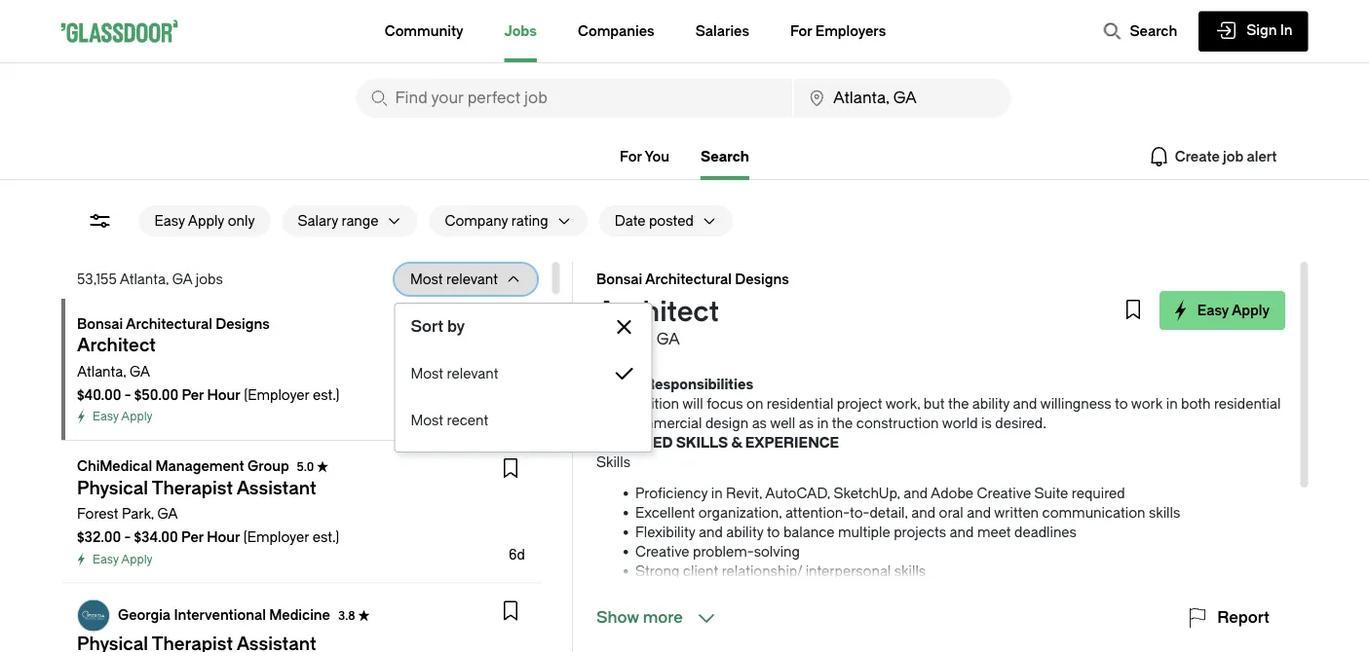 Task type: describe. For each thing, give the bounding box(es) containing it.
relationship/
[[721, 564, 802, 580]]

project
[[836, 396, 882, 412]]

(employer inside forest park, ga $32.00 - $34.00 per hour (employer est.)
[[243, 530, 309, 546]]

0 vertical spatial ability
[[972, 396, 1009, 412]]

construction
[[856, 416, 938, 432]]

adobe
[[930, 486, 973, 502]]

apply inside easy apply only button
[[188, 213, 224, 229]]

2 as from the left
[[798, 416, 813, 432]]

and down the oral
[[949, 525, 973, 541]]

Search keyword field
[[356, 79, 792, 118]]

skills
[[596, 455, 630, 471]]

ga inside forest park, ga $32.00 - $34.00 per hour (employer est.)
[[157, 507, 178, 523]]

show more button
[[596, 607, 717, 630]]

suite
[[1034, 486, 1068, 502]]

date posted
[[615, 213, 694, 229]]

this
[[596, 396, 623, 412]]

search button
[[1093, 12, 1187, 51]]

forest
[[76, 507, 118, 523]]

★ for georgia interventional medicine
[[358, 610, 369, 623]]

chimedical
[[76, 458, 152, 475]]

chimedical management group 5.0 ★
[[76, 458, 328, 475]]

jobs link
[[504, 0, 537, 62]]

is
[[981, 416, 991, 432]]

easy apply button
[[1159, 291, 1285, 330]]

ga left 'jobs'
[[172, 271, 192, 287]]

you
[[645, 149, 669, 165]]

$32.00
[[76, 530, 121, 546]]

company
[[445, 213, 508, 229]]

none field search location
[[794, 79, 1011, 118]]

by
[[447, 318, 465, 336]]

easy inside "button"
[[1197, 303, 1228, 319]]

1 vertical spatial search
[[701, 149, 749, 165]]

$34.00
[[134, 530, 178, 546]]

communication
[[1042, 505, 1145, 521]]

solving
[[753, 544, 799, 560]]

flexibility
[[635, 525, 695, 541]]

both
[[1181, 396, 1210, 412]]

easy apply for 30d+
[[92, 410, 152, 424]]

and up detail,
[[903, 486, 927, 502]]

easy down $32.00 on the bottom left of page
[[92, 553, 118, 567]]

for employers link
[[790, 0, 886, 62]]

for you link
[[620, 149, 669, 165]]

interpersonal
[[805, 564, 890, 580]]

jobs
[[504, 23, 537, 39]]

salaries
[[695, 23, 749, 39]]

close dropdown image
[[612, 316, 636, 339]]

most relevant button
[[394, 264, 497, 295]]

1 as from the left
[[751, 416, 766, 432]]

detail,
[[869, 505, 907, 521]]

for for for employers
[[790, 23, 812, 39]]

- inside forest park, ga $32.00 - $34.00 per hour (employer est.)
[[124, 530, 130, 546]]

recent
[[447, 413, 488, 429]]

2 horizontal spatial in
[[1166, 396, 1177, 412]]

posted
[[649, 213, 694, 229]]

designs for bonsai architectural designs
[[215, 316, 269, 332]]

5.0
[[296, 460, 314, 474]]

problem-
[[692, 544, 753, 560]]

group
[[247, 458, 289, 475]]

park,
[[121, 507, 154, 523]]

none field search keyword
[[356, 79, 792, 118]]

focus
[[706, 396, 743, 412]]

and up desired. in the right bottom of the page
[[1012, 396, 1037, 412]]

relevant inside most relevant button
[[447, 366, 498, 382]]

sort by
[[411, 318, 465, 336]]

revit,
[[726, 486, 762, 502]]

will
[[682, 396, 703, 412]]

to-
[[849, 505, 869, 521]]

easy inside button
[[154, 213, 185, 229]]

range
[[341, 213, 379, 229]]

most inside most relevant dropdown button
[[410, 271, 442, 287]]

per inside atlanta, ga $40.00 - $50.00 per hour (employer est.)
[[181, 387, 203, 403]]

most for most relevant button
[[411, 366, 443, 382]]

excellent
[[635, 505, 695, 521]]

easy apply only button
[[139, 206, 270, 237]]

experience
[[745, 435, 839, 451]]

and down this
[[596, 416, 620, 432]]

report
[[1217, 609, 1269, 628]]

per inside forest park, ga $32.00 - $34.00 per hour (employer est.)
[[181, 530, 203, 546]]

3.8
[[338, 610, 355, 623]]

architectural for bonsai architectural designs
[[125, 316, 212, 332]]

autocad,
[[765, 486, 830, 502]]

1 vertical spatial &
[[731, 435, 742, 451]]

1 vertical spatial creative
[[635, 544, 689, 560]]

show
[[596, 609, 639, 628]]

hour inside forest park, ga $32.00 - $34.00 per hour (employer est.)
[[206, 530, 240, 546]]

0 vertical spatial atlanta,
[[119, 271, 168, 287]]

easy down $40.00
[[92, 410, 118, 424]]

sort
[[411, 318, 443, 336]]

0 horizontal spatial the
[[832, 416, 852, 432]]

architect
[[596, 296, 719, 329]]

attention-
[[785, 505, 849, 521]]

commercial
[[623, 416, 702, 432]]

salaries link
[[695, 0, 749, 62]]

2 vertical spatial in
[[711, 486, 722, 502]]

and up problem-
[[698, 525, 722, 541]]

most recent
[[411, 413, 488, 429]]

$40.00
[[76, 387, 121, 403]]

multiple
[[837, 525, 890, 541]]

bonsai architectural designs
[[76, 316, 269, 332]]



Task type: locate. For each thing, give the bounding box(es) containing it.
search
[[1130, 23, 1177, 39], [701, 149, 749, 165]]

1 horizontal spatial designs
[[734, 271, 789, 287]]

0 vertical spatial (employer
[[243, 387, 309, 403]]

hour right $50.00
[[207, 387, 240, 403]]

world
[[942, 416, 977, 432]]

0 vertical spatial to
[[1114, 396, 1127, 412]]

0 horizontal spatial to
[[766, 525, 779, 541]]

1 vertical spatial easy apply
[[92, 410, 152, 424]]

(employer up group at the left of page
[[243, 387, 309, 403]]

1 horizontal spatial residential
[[1214, 396, 1280, 412]]

0 horizontal spatial for
[[620, 149, 642, 165]]

2 vertical spatial most
[[411, 413, 443, 429]]

1 none field from the left
[[356, 79, 792, 118]]

required
[[1071, 486, 1125, 502]]

most down the sort
[[411, 366, 443, 382]]

1 vertical spatial est.)
[[312, 530, 339, 546]]

in left 'both'
[[1166, 396, 1177, 412]]

forest park, ga $32.00 - $34.00 per hour (employer est.)
[[76, 507, 339, 546]]

0 horizontal spatial in
[[711, 486, 722, 502]]

1 est.) from the top
[[312, 387, 339, 403]]

ability up is at the bottom of page
[[972, 396, 1009, 412]]

1 per from the top
[[181, 387, 203, 403]]

1 vertical spatial atlanta,
[[596, 331, 652, 349]]

skills right 'communication'
[[1148, 505, 1180, 521]]

jobs
[[195, 271, 222, 287]]

2 est.) from the top
[[312, 530, 339, 546]]

0 vertical spatial relevant
[[446, 271, 497, 287]]

the up world
[[948, 396, 968, 412]]

easy up 'both'
[[1197, 303, 1228, 319]]

1 horizontal spatial in
[[817, 416, 828, 432]]

atlanta, down architect
[[596, 331, 652, 349]]

projects
[[893, 525, 946, 541]]

most relevant down by
[[411, 366, 498, 382]]

★ right 5.0
[[316, 460, 328, 474]]

company rating button
[[429, 206, 548, 237]]

atlanta, right 53,155
[[119, 271, 168, 287]]

0 horizontal spatial search
[[701, 149, 749, 165]]

0 vertical spatial ★
[[316, 460, 328, 474]]

the
[[948, 396, 968, 412], [832, 416, 852, 432]]

report button
[[1186, 607, 1269, 630]]

atlanta, inside atlanta, ga $40.00 - $50.00 per hour (employer est.)
[[76, 364, 126, 380]]

open filter menu image
[[88, 209, 112, 233]]

architectural inside bonsai architectural designs architect atlanta, ga
[[645, 271, 731, 287]]

(employer
[[243, 387, 309, 403], [243, 530, 309, 546]]

1 horizontal spatial architectural
[[645, 271, 731, 287]]

easy apply only
[[154, 213, 255, 229]]

easy apply for 6d
[[92, 553, 152, 567]]

★ inside the chimedical management group 5.0 ★
[[316, 460, 328, 474]]

0 horizontal spatial ability
[[726, 525, 763, 541]]

as right well
[[798, 416, 813, 432]]

for left you
[[620, 149, 642, 165]]

as down on
[[751, 416, 766, 432]]

hour right $34.00
[[206, 530, 240, 546]]

0 vertical spatial &
[[630, 377, 641, 393]]

work,
[[885, 396, 920, 412]]

relevant up by
[[446, 271, 497, 287]]

-
[[124, 387, 131, 403], [124, 530, 130, 546]]

0 vertical spatial search
[[1130, 23, 1177, 39]]

most inside most relevant button
[[411, 366, 443, 382]]

employers
[[815, 23, 886, 39]]

1 vertical spatial the
[[832, 416, 852, 432]]

organization,
[[698, 505, 781, 521]]

(employer inside atlanta, ga $40.00 - $50.00 per hour (employer est.)
[[243, 387, 309, 403]]

atlanta, up $40.00
[[76, 364, 126, 380]]

0 horizontal spatial none field
[[356, 79, 792, 118]]

written
[[994, 505, 1038, 521]]

1 vertical spatial hour
[[206, 530, 240, 546]]

0 vertical spatial hour
[[207, 387, 240, 403]]

none field down the companies link
[[356, 79, 792, 118]]

1 vertical spatial bonsai
[[76, 316, 123, 332]]

most up the sort
[[410, 271, 442, 287]]

1 horizontal spatial skills
[[1148, 505, 1180, 521]]

est.) up 5.0
[[312, 387, 339, 403]]

1 horizontal spatial creative
[[976, 486, 1031, 502]]

ga up $50.00
[[129, 364, 150, 380]]

to
[[1114, 396, 1127, 412], [766, 525, 779, 541]]

1 (employer from the top
[[243, 387, 309, 403]]

0 vertical spatial most
[[410, 271, 442, 287]]

0 horizontal spatial residential
[[766, 396, 833, 412]]

required
[[596, 435, 672, 451]]

role & responsibilities this position will focus on residential project work, but the ability and willingness to work in both residential and commercial design as well as in the construction world is desired. required skills & experience skills proficiency in revit, autocad, sketchup, and adobe creative suite required excellent organization, attention-to-detail, and oral and written communication skills flexibility and ability to balance multiple projects and meet deadlines creative problem-solving strong client relationship/ interpersonal skills
[[596, 377, 1280, 580]]

1 horizontal spatial ★
[[358, 610, 369, 623]]

1 vertical spatial designs
[[215, 316, 269, 332]]

architectural down 53,155 atlanta, ga jobs
[[125, 316, 212, 332]]

oral
[[938, 505, 963, 521]]

1 vertical spatial relevant
[[447, 366, 498, 382]]

architectural
[[645, 271, 731, 287], [125, 316, 212, 332]]

0 vertical spatial est.)
[[312, 387, 339, 403]]

1 horizontal spatial bonsai
[[596, 271, 642, 287]]

0 horizontal spatial &
[[630, 377, 641, 393]]

designs inside bonsai architectural designs architect atlanta, ga
[[734, 271, 789, 287]]

relevant inside most relevant dropdown button
[[446, 271, 497, 287]]

most for most recent "button"
[[411, 413, 443, 429]]

for left employers
[[790, 23, 812, 39]]

0 horizontal spatial as
[[751, 416, 766, 432]]

as
[[751, 416, 766, 432], [798, 416, 813, 432]]

atlanta,
[[119, 271, 168, 287], [596, 331, 652, 349], [76, 364, 126, 380]]

easy
[[154, 213, 185, 229], [1197, 303, 1228, 319], [92, 410, 118, 424], [92, 553, 118, 567]]

ga down architect
[[656, 331, 680, 349]]

architectural for bonsai architectural designs architect atlanta, ga
[[645, 271, 731, 287]]

0 horizontal spatial skills
[[894, 564, 925, 580]]

None field
[[356, 79, 792, 118], [794, 79, 1011, 118]]

ga
[[172, 271, 192, 287], [656, 331, 680, 349], [129, 364, 150, 380], [157, 507, 178, 523]]

2 none field from the left
[[794, 79, 1011, 118]]

deadlines
[[1014, 525, 1076, 541]]

for for for you
[[620, 149, 642, 165]]

search link
[[701, 149, 749, 180]]

and up meet
[[966, 505, 991, 521]]

(employer down group at the left of page
[[243, 530, 309, 546]]

none field down employers
[[794, 79, 1011, 118]]

1 vertical spatial ★
[[358, 610, 369, 623]]

to up the solving
[[766, 525, 779, 541]]

ability
[[972, 396, 1009, 412], [726, 525, 763, 541]]

balance
[[783, 525, 834, 541]]

georgia interventional medicine 3.8 ★
[[117, 608, 369, 624]]

0 horizontal spatial ★
[[316, 460, 328, 474]]

responsibilities
[[644, 377, 753, 393]]

hour inside atlanta, ga $40.00 - $50.00 per hour (employer est.)
[[207, 387, 240, 403]]

0 horizontal spatial bonsai
[[76, 316, 123, 332]]

1 horizontal spatial none field
[[794, 79, 1011, 118]]

community link
[[385, 0, 463, 62]]

most relevant inside dropdown button
[[410, 271, 497, 287]]

in
[[1166, 396, 1177, 412], [817, 416, 828, 432], [711, 486, 722, 502]]

most relevant inside button
[[411, 366, 498, 382]]

only
[[228, 213, 255, 229]]

0 vertical spatial skills
[[1148, 505, 1180, 521]]

est.) inside atlanta, ga $40.00 - $50.00 per hour (employer est.)
[[312, 387, 339, 403]]

per right $50.00
[[181, 387, 203, 403]]

- down park,
[[124, 530, 130, 546]]

0 horizontal spatial architectural
[[125, 316, 212, 332]]

work
[[1131, 396, 1162, 412]]

0 vertical spatial designs
[[734, 271, 789, 287]]

creative down flexibility
[[635, 544, 689, 560]]

30d+
[[490, 405, 525, 421]]

1 horizontal spatial to
[[1114, 396, 1127, 412]]

0 vertical spatial for
[[790, 23, 812, 39]]

ga up $34.00
[[157, 507, 178, 523]]

0 vertical spatial per
[[181, 387, 203, 403]]

- inside atlanta, ga $40.00 - $50.00 per hour (employer est.)
[[124, 387, 131, 403]]

est.) down 5.0
[[312, 530, 339, 546]]

2 residential from the left
[[1214, 396, 1280, 412]]

★ for chimedical management group
[[316, 460, 328, 474]]

bonsai down 53,155
[[76, 316, 123, 332]]

atlanta, inside bonsai architectural designs architect atlanta, ga
[[596, 331, 652, 349]]

bonsai inside jobs list element
[[76, 316, 123, 332]]

2 (employer from the top
[[243, 530, 309, 546]]

0 vertical spatial in
[[1166, 396, 1177, 412]]

easy up 53,155 atlanta, ga jobs
[[154, 213, 185, 229]]

&
[[630, 377, 641, 393], [731, 435, 742, 451]]

0 vertical spatial bonsai
[[596, 271, 642, 287]]

1 vertical spatial most relevant
[[411, 366, 498, 382]]

per right $34.00
[[181, 530, 203, 546]]

est.) inside forest park, ga $32.00 - $34.00 per hour (employer est.)
[[312, 530, 339, 546]]

well
[[769, 416, 795, 432]]

0 horizontal spatial designs
[[215, 316, 269, 332]]

interventional
[[173, 608, 265, 624]]

53,155 atlanta, ga jobs
[[76, 271, 222, 287]]

sort by list box
[[395, 351, 651, 444]]

& right role
[[630, 377, 641, 393]]

meet
[[977, 525, 1011, 541]]

but
[[923, 396, 944, 412]]

2 per from the top
[[181, 530, 203, 546]]

★ right 3.8
[[358, 610, 369, 623]]

0 vertical spatial the
[[948, 396, 968, 412]]

companies link
[[578, 0, 654, 62]]

skills
[[675, 435, 728, 451]]

easy apply
[[1197, 303, 1269, 319], [92, 410, 152, 424], [92, 553, 152, 567]]

company rating
[[445, 213, 548, 229]]

for you
[[620, 149, 669, 165]]

ga inside atlanta, ga $40.00 - $50.00 per hour (employer est.)
[[129, 364, 150, 380]]

1 vertical spatial to
[[766, 525, 779, 541]]

bonsai inside bonsai architectural designs architect atlanta, ga
[[596, 271, 642, 287]]

most relevant
[[410, 271, 497, 287], [411, 366, 498, 382]]

1 vertical spatial -
[[124, 530, 130, 546]]

georgia interventional medicine logo image
[[77, 601, 109, 632]]

0 vertical spatial easy apply
[[1197, 303, 1269, 319]]

role
[[596, 377, 627, 393]]

residential up well
[[766, 396, 833, 412]]

most left recent
[[411, 413, 443, 429]]

in left revit,
[[711, 486, 722, 502]]

architectural inside jobs list element
[[125, 316, 212, 332]]

salary range
[[298, 213, 379, 229]]

and up projects at the bottom right
[[911, 505, 935, 521]]

apply inside "easy apply" "button"
[[1231, 303, 1269, 319]]

residential right 'both'
[[1214, 396, 1280, 412]]

ability down organization,
[[726, 525, 763, 541]]

willingness
[[1040, 396, 1111, 412]]

ga inside bonsai architectural designs architect atlanta, ga
[[656, 331, 680, 349]]

0 horizontal spatial creative
[[635, 544, 689, 560]]

bonsai for bonsai architectural designs architect atlanta, ga
[[596, 271, 642, 287]]

0 vertical spatial architectural
[[645, 271, 731, 287]]

search inside button
[[1130, 23, 1177, 39]]

position
[[627, 396, 679, 412]]

relevant up recent
[[447, 366, 498, 382]]

bonsai up close dropdown icon at the left of page
[[596, 271, 642, 287]]

bonsai architectural designs architect atlanta, ga
[[596, 271, 789, 349]]

skills down projects at the bottom right
[[894, 564, 925, 580]]

2 vertical spatial easy apply
[[92, 553, 152, 567]]

for employers
[[790, 23, 886, 39]]

1 horizontal spatial as
[[798, 416, 813, 432]]

- left $50.00
[[124, 387, 131, 403]]

1 vertical spatial in
[[817, 416, 828, 432]]

strong
[[635, 564, 679, 580]]

more
[[642, 609, 682, 628]]

1 horizontal spatial search
[[1130, 23, 1177, 39]]

designs
[[734, 271, 789, 287], [215, 316, 269, 332]]

1 horizontal spatial ability
[[972, 396, 1009, 412]]

1 vertical spatial for
[[620, 149, 642, 165]]

6d
[[508, 548, 525, 564]]

community
[[385, 23, 463, 39]]

1 vertical spatial most
[[411, 366, 443, 382]]

1 residential from the left
[[766, 396, 833, 412]]

to left work
[[1114, 396, 1127, 412]]

& down design
[[731, 435, 742, 451]]

1 horizontal spatial the
[[948, 396, 968, 412]]

atlanta, ga $40.00 - $50.00 per hour (employer est.)
[[76, 364, 339, 403]]

most relevant button
[[395, 351, 651, 398]]

georgia
[[117, 608, 170, 624]]

1 vertical spatial (employer
[[243, 530, 309, 546]]

1 vertical spatial skills
[[894, 564, 925, 580]]

2 vertical spatial atlanta,
[[76, 364, 126, 380]]

1 vertical spatial per
[[181, 530, 203, 546]]

easy apply inside "button"
[[1197, 303, 1269, 319]]

bonsai for bonsai architectural designs
[[76, 316, 123, 332]]

0 vertical spatial -
[[124, 387, 131, 403]]

rating
[[511, 213, 548, 229]]

0 vertical spatial creative
[[976, 486, 1031, 502]]

0 vertical spatial most relevant
[[410, 271, 497, 287]]

creative up written
[[976, 486, 1031, 502]]

Search location field
[[794, 79, 1011, 118]]

show more
[[596, 609, 682, 628]]

most
[[410, 271, 442, 287], [411, 366, 443, 382], [411, 413, 443, 429]]

management
[[155, 458, 244, 475]]

most inside most recent "button"
[[411, 413, 443, 429]]

most recent button
[[395, 398, 651, 444]]

most relevant up by
[[410, 271, 497, 287]]

design
[[705, 416, 748, 432]]

designs for bonsai architectural designs architect atlanta, ga
[[734, 271, 789, 287]]

jobs list element
[[61, 299, 552, 653]]

architectural up architect
[[645, 271, 731, 287]]

date
[[615, 213, 646, 229]]

★ inside georgia interventional medicine 3.8 ★
[[358, 610, 369, 623]]

1 horizontal spatial &
[[731, 435, 742, 451]]

53,155
[[76, 271, 116, 287]]

1 vertical spatial architectural
[[125, 316, 212, 332]]

in up experience
[[817, 416, 828, 432]]

the down project
[[832, 416, 852, 432]]

apply
[[188, 213, 224, 229], [1231, 303, 1269, 319], [121, 410, 152, 424], [121, 553, 152, 567]]

1 horizontal spatial for
[[790, 23, 812, 39]]

1 vertical spatial ability
[[726, 525, 763, 541]]

designs inside jobs list element
[[215, 316, 269, 332]]



Task type: vqa. For each thing, say whether or not it's contained in the screenshot.
topmost &
yes



